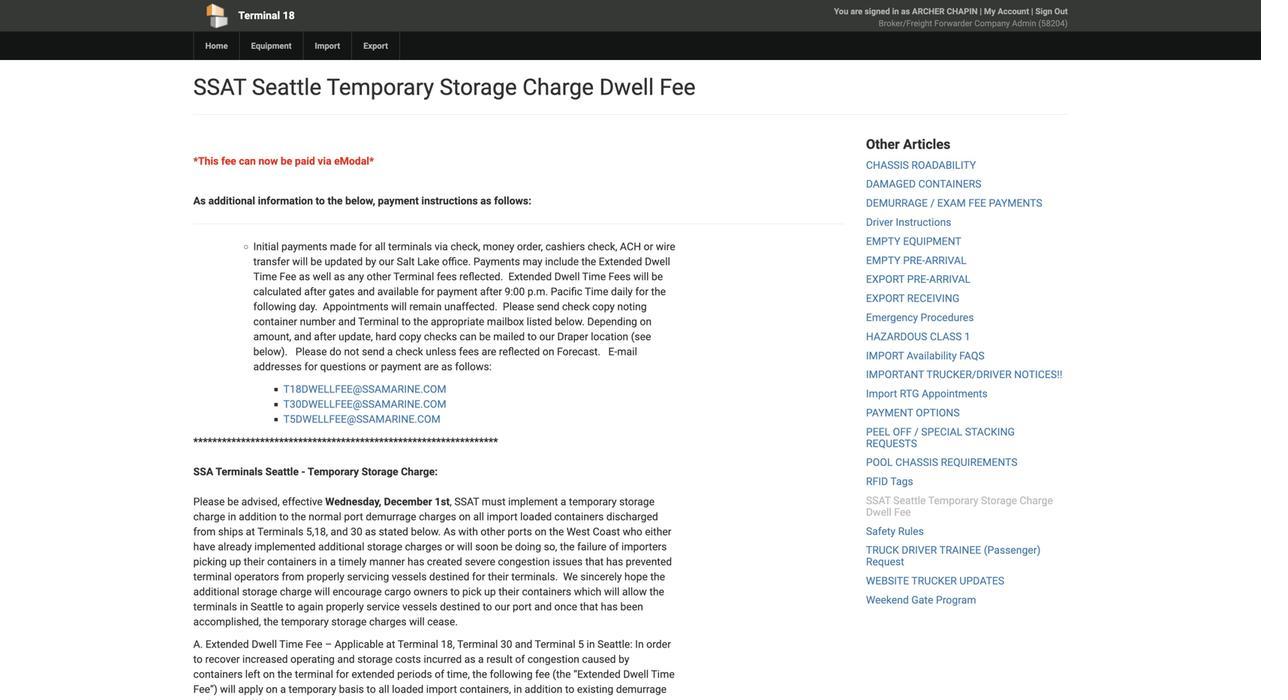 Task type: locate. For each thing, give the bounding box(es) containing it.
terminals right ssa
[[216, 466, 263, 478]]

their down severe
[[488, 571, 509, 583]]

0 vertical spatial all
[[375, 241, 386, 253]]

check, left ach
[[588, 241, 617, 253]]

already
[[218, 541, 252, 553]]

following down result
[[490, 668, 533, 681]]

has up 'sincerely'
[[606, 556, 623, 568]]

temporary down operating
[[289, 683, 336, 696]]

0 horizontal spatial following
[[253, 301, 296, 313]]

west
[[567, 526, 590, 538]]

1 horizontal spatial demurrage
[[616, 683, 667, 696]]

updated
[[325, 256, 363, 268]]

1 vertical spatial other
[[481, 526, 505, 538]]

0 vertical spatial appointments
[[323, 301, 389, 313]]

18
[[283, 9, 295, 22]]

weekend gate program link
[[866, 594, 976, 606]]

home
[[205, 41, 228, 51]]

0 horizontal spatial charge
[[523, 74, 594, 101]]

who
[[623, 526, 642, 538]]

all
[[375, 241, 386, 253], [473, 511, 484, 523], [378, 683, 389, 696]]

procedures
[[921, 312, 974, 324]]

please down ssa
[[193, 496, 225, 508]]

import
[[866, 350, 904, 362]]

time,
[[447, 668, 470, 681]]

1 vertical spatial port
[[513, 601, 532, 613]]

0 vertical spatial /
[[930, 197, 935, 210]]

0 vertical spatial of
[[609, 541, 619, 553]]

1 vertical spatial empty
[[866, 254, 901, 267]]

requirements
[[941, 457, 1018, 469]]

2 vertical spatial are
[[424, 361, 439, 373]]

terminals up implemented on the bottom
[[257, 526, 304, 538]]

1 vertical spatial at
[[386, 638, 395, 651]]

a left result
[[478, 653, 484, 666]]

1 vertical spatial loaded
[[392, 683, 424, 696]]

0 horizontal spatial by
[[365, 256, 376, 268]]

notices!!
[[1014, 369, 1062, 381]]

ssa terminals seattle - temporary storage charge:
[[193, 466, 438, 478]]

1 horizontal spatial port
[[344, 511, 363, 523]]

other inside initial payments made for all terminals via check, money order, cashiers check, ach or wire transfer will be updated by our salt lake office. payments may include the extended dwell time fee as well as any other terminal fees reflected.  extended dwell time fees will be calculated after gates and available for payment after 9:00 p.m. pacific time daily for the following day.  appointments will remain unaffected.  please send check copy noting container number and terminal to the appropriate mailbox listed below. depending on amount, and after update, hard copy checks can be mailed to our draper location (see below).   please do not send a check unless fees are reflected on forecast.   e-mail addresses for questions or payment are as follows:
[[367, 271, 391, 283]]

via inside initial payments made for all terminals via check, money order, cashiers check, ach or wire transfer will be updated by our salt lake office. payments may include the extended dwell time fee as well as any other terminal fees reflected.  extended dwell time fees will be calculated after gates and available for payment after 9:00 p.m. pacific time daily for the following day.  appointments will remain unaffected.  please send check copy noting container number and terminal to the appropriate mailbox listed below. depending on amount, and after update, hard copy checks can be mailed to our draper location (see below).   please do not send a check unless fees are reflected on forecast.   e-mail addresses for questions or payment are as follows:
[[435, 241, 448, 253]]

0 horizontal spatial fees
[[437, 271, 457, 283]]

charge
[[193, 511, 225, 523], [280, 586, 312, 598]]

terminal down picking
[[193, 571, 232, 583]]

hazardous class 1 link
[[866, 331, 970, 343]]

extended inside a. extended dwell time fee – applicable at terminal 18, terminal 30 and terminal 5 in seattle: in order to recover increased operating and storage costs incurred as a result of congestion caused by containers left on the terminal for extended periods of time, the following fee (the "extended dwell time fee") will apply on a temporary basis to all loaded import containers, in addition to existing demurrage and port tariff fees:
[[206, 638, 249, 651]]

dwell
[[599, 74, 654, 101], [645, 256, 670, 268], [554, 271, 580, 283], [866, 506, 892, 519], [252, 638, 277, 651], [623, 668, 649, 681]]

paid
[[295, 155, 315, 167]]

as down *this
[[193, 195, 206, 207]]

1 vertical spatial via
[[435, 241, 448, 253]]

loaded inside , ssat must implement a temporary storage charge in addition to the normal port demurrage charges on all import loaded containers discharged from ships at terminals 5,18, and 30 as stated below. as with other ports on the west coast who either have already implemented additional storage charges or will soon be doing so, the failure of importers picking up their containers in a timely manner has created severe congestion issues that has prevented terminal operators from properly servicing vessels destined for their terminals.  we sincerely hope the additional storage charge will encourage cargo owners to pick up their containers which will allow the terminals in seattle to again properly service vessels destined to our port and once that has been accomplished, the temporary storage charges will cease.
[[520, 511, 552, 523]]

1 empty from the top
[[866, 235, 901, 248]]

2 export from the top
[[866, 292, 905, 305]]

as up time,
[[464, 653, 476, 666]]

in
[[892, 6, 899, 16], [228, 511, 236, 523], [319, 556, 328, 568], [240, 601, 248, 613], [587, 638, 595, 651], [514, 683, 522, 696]]

truck driver trainee (passenger) request link
[[866, 544, 1041, 568]]

t30dwellfee@ssamarine.com
[[283, 398, 446, 411]]

time left daily
[[585, 286, 608, 298]]

0 horizontal spatial check,
[[451, 241, 480, 253]]

storage
[[619, 496, 655, 508], [367, 541, 402, 553], [242, 586, 277, 598], [331, 616, 367, 628], [357, 653, 393, 666]]

p.m.
[[528, 286, 548, 298]]

temporary right '-'
[[308, 466, 359, 478]]

up right pick
[[484, 586, 496, 598]]

exam
[[937, 197, 966, 210]]

chapin
[[947, 6, 978, 16]]

result
[[486, 653, 513, 666]]

1 vertical spatial demurrage
[[616, 683, 667, 696]]

0 horizontal spatial import
[[315, 41, 340, 51]]

on down increased
[[263, 668, 275, 681]]

time down transfer
[[253, 271, 277, 283]]

1 horizontal spatial /
[[930, 197, 935, 210]]

0 vertical spatial fees
[[437, 271, 457, 283]]

0 horizontal spatial extended
[[206, 638, 249, 651]]

2 horizontal spatial ssat
[[866, 495, 891, 507]]

storage inside a. extended dwell time fee – applicable at terminal 18, terminal 30 and terminal 5 in seattle: in order to recover increased operating and storage costs incurred as a result of congestion caused by containers left on the terminal for extended periods of time, the following fee (the "extended dwell time fee") will apply on a temporary basis to all loaded import containers, in addition to existing demurrage and port tariff fees:
[[357, 653, 393, 666]]

ssat seattle temporary storage charge dwell fee
[[193, 74, 696, 101]]

1 vertical spatial charge
[[1020, 495, 1053, 507]]

t30dwellfee@ssamarine.com link
[[283, 398, 446, 411]]

1 horizontal spatial as
[[444, 526, 456, 538]]

1 horizontal spatial other
[[481, 526, 505, 538]]

below,
[[345, 195, 375, 207]]

rfid
[[866, 476, 888, 488]]

ssat inside , ssat must implement a temporary storage charge in addition to the normal port demurrage charges on all import loaded containers discharged from ships at terminals 5,18, and 30 as stated below. as with other ports on the west coast who either have already implemented additional storage charges or will soon be doing so, the failure of importers picking up their containers in a timely manner has created severe congestion issues that has prevented terminal operators from properly servicing vessels destined for their terminals.  we sincerely hope the additional storage charge will encourage cargo owners to pick up their containers which will allow the terminals in seattle to again properly service vessels destined to our port and once that has been accomplished, the temporary storage charges will cease.
[[454, 496, 479, 508]]

0 vertical spatial below.
[[555, 316, 585, 328]]

1 horizontal spatial terminal
[[295, 668, 333, 681]]

fees down lake
[[437, 271, 457, 283]]

1 horizontal spatial please
[[503, 301, 534, 313]]

1 horizontal spatial 30
[[501, 638, 512, 651]]

2 horizontal spatial extended
[[599, 256, 642, 268]]

0 vertical spatial terminals
[[216, 466, 263, 478]]

of down coast
[[609, 541, 619, 553]]

containers down recover at left
[[193, 668, 243, 681]]

as inside you are signed in as archer chapin | my account | sign out broker/freight forwarder company admin (58204)
[[901, 6, 910, 16]]

peel
[[866, 426, 890, 438]]

by right updated
[[365, 256, 376, 268]]

or inside , ssat must implement a temporary storage charge in addition to the normal port demurrage charges on all import loaded containers discharged from ships at terminals 5,18, and 30 as stated below. as with other ports on the west coast who either have already implemented additional storage charges or will soon be doing so, the failure of importers picking up their containers in a timely manner has created severe congestion issues that has prevented terminal operators from properly servicing vessels destined for their terminals.  we sincerely hope the additional storage charge will encourage cargo owners to pick up their containers which will allow the terminals in seattle to again properly service vessels destined to our port and once that has been accomplished, the temporary storage charges will cease.
[[445, 541, 454, 553]]

well
[[313, 271, 331, 283]]

(58204)
[[1038, 18, 1068, 28]]

1 vertical spatial import
[[426, 683, 457, 696]]

are right you
[[851, 6, 863, 16]]

all down extended
[[378, 683, 389, 696]]

after left 9:00
[[480, 286, 502, 298]]

0 horizontal spatial please
[[193, 496, 225, 508]]

appointments inside initial payments made for all terminals via check, money order, cashiers check, ach or wire transfer will be updated by our salt lake office. payments may include the extended dwell time fee as well as any other terminal fees reflected.  extended dwell time fees will be calculated after gates and available for payment after 9:00 p.m. pacific time daily for the following day.  appointments will remain unaffected.  please send check copy noting container number and terminal to the appropriate mailbox listed below. depending on amount, and after update, hard copy checks can be mailed to our draper location (see below).   please do not send a check unless fees are reflected on forecast.   e-mail addresses for questions or payment are as follows:
[[323, 301, 389, 313]]

to
[[316, 195, 325, 207], [401, 316, 411, 328], [527, 331, 537, 343], [279, 511, 289, 523], [450, 586, 460, 598], [286, 601, 295, 613], [483, 601, 492, 613], [193, 653, 203, 666], [367, 683, 376, 696], [565, 683, 574, 696]]

instructions
[[421, 195, 478, 207]]

in up broker/freight
[[892, 6, 899, 16]]

service
[[366, 601, 400, 613]]

fee inside other articles chassis roadability damaged containers demurrage / exam fee payments driver instructions empty equipment empty pre-arrival export pre-arrival export receiving emergency procedures hazardous class 1 import availability faqs important trucker/driver notices!! import rtg appointments payment options peel off / special stacking requests pool chassis requirements rfid tags ssat seattle temporary storage charge dwell fee safety rules truck driver trainee (passenger) request website trucker updates weekend gate program
[[894, 506, 911, 519]]

import
[[487, 511, 518, 523], [426, 683, 457, 696]]

vessels up 'cargo' at the left bottom of the page
[[392, 571, 427, 583]]

available
[[377, 286, 419, 298]]

0 vertical spatial following
[[253, 301, 296, 313]]

1 horizontal spatial terminals
[[388, 241, 432, 253]]

1 horizontal spatial following
[[490, 668, 533, 681]]

0 vertical spatial destined
[[429, 571, 469, 583]]

1 horizontal spatial extended
[[508, 271, 552, 283]]

0 vertical spatial or
[[644, 241, 653, 253]]

tags
[[891, 476, 913, 488]]

order,
[[517, 241, 543, 253]]

be inside , ssat must implement a temporary storage charge in addition to the normal port demurrage charges on all import loaded containers discharged from ships at terminals 5,18, and 30 as stated below. as with other ports on the west coast who either have already implemented additional storage charges or will soon be doing so, the failure of importers picking up their containers in a timely manner has created severe congestion issues that has prevented terminal operators from properly servicing vessels destined for their terminals.  we sincerely hope the additional storage charge will encourage cargo owners to pick up their containers which will allow the terminals in seattle to again properly service vessels destined to our port and once that has been accomplished, the temporary storage charges will cease.
[[501, 541, 512, 553]]

1 vertical spatial import
[[866, 388, 897, 400]]

1 horizontal spatial can
[[460, 331, 477, 343]]

0 vertical spatial via
[[318, 155, 331, 167]]

storage up discharged
[[619, 496, 655, 508]]

1 horizontal spatial our
[[495, 601, 510, 613]]

terminals inside , ssat must implement a temporary storage charge in addition to the normal port demurrage charges on all import loaded containers discharged from ships at terminals 5,18, and 30 as stated below. as with other ports on the west coast who either have already implemented additional storage charges or will soon be doing so, the failure of importers picking up their containers in a timely manner has created severe congestion issues that has prevented terminal operators from properly servicing vessels destined for their terminals.  we sincerely hope the additional storage charge will encourage cargo owners to pick up their containers which will allow the terminals in seattle to again properly service vessels destined to our port and once that has been accomplished, the temporary storage charges will cease.
[[257, 526, 304, 538]]

import rtg appointments link
[[866, 388, 988, 400]]

to down effective
[[279, 511, 289, 523]]

my account link
[[984, 6, 1029, 16]]

export up emergency
[[866, 292, 905, 305]]

of
[[609, 541, 619, 553], [515, 653, 525, 666], [435, 668, 444, 681]]

loaded inside a. extended dwell time fee – applicable at terminal 18, terminal 30 and terminal 5 in seattle: in order to recover increased operating and storage costs incurred as a result of congestion caused by containers left on the terminal for extended periods of time, the following fee (the "extended dwell time fee") will apply on a temporary basis to all loaded import containers, in addition to existing demurrage and port tariff fees:
[[392, 683, 424, 696]]

destined down created
[[429, 571, 469, 583]]

storage up manner at the left bottom
[[367, 541, 402, 553]]

0 vertical spatial storage
[[440, 74, 517, 101]]

0 horizontal spatial copy
[[399, 331, 421, 343]]

appointments down gates
[[323, 301, 389, 313]]

port inside a. extended dwell time fee – applicable at terminal 18, terminal 30 and terminal 5 in seattle: in order to recover increased operating and storage costs incurred as a result of congestion caused by containers left on the terminal for extended periods of time, the following fee (the "extended dwell time fee") will apply on a temporary basis to all loaded import containers, in addition to existing demurrage and port tariff fees:
[[213, 699, 232, 700]]

0 horizontal spatial terminals
[[193, 601, 237, 613]]

be
[[281, 155, 292, 167], [310, 256, 322, 268], [651, 271, 663, 283], [479, 331, 491, 343], [227, 496, 239, 508], [501, 541, 512, 553]]

truck
[[866, 544, 899, 557]]

import inside , ssat must implement a temporary storage charge in addition to the normal port demurrage charges on all import loaded containers discharged from ships at terminals 5,18, and 30 as stated below. as with other ports on the west coast who either have already implemented additional storage charges or will soon be doing so, the failure of importers picking up their containers in a timely manner has created severe congestion issues that has prevented terminal operators from properly servicing vessels destined for their terminals.  we sincerely hope the additional storage charge will encourage cargo owners to pick up their containers which will allow the terminals in seattle to again properly service vessels destined to our port and once that has been accomplished, the temporary storage charges will cease.
[[487, 511, 518, 523]]

coast
[[593, 526, 620, 538]]

or up t18dwellfee@ssamarine.com link
[[369, 361, 378, 373]]

1 horizontal spatial or
[[445, 541, 454, 553]]

below. up draper
[[555, 316, 585, 328]]

1 vertical spatial below.
[[411, 526, 441, 538]]

ssat down home
[[193, 74, 246, 101]]

updates
[[960, 575, 1004, 587]]

loaded down periods
[[392, 683, 424, 696]]

addition down '(the' in the bottom left of the page
[[525, 683, 563, 696]]

will inside a. extended dwell time fee – applicable at terminal 18, terminal 30 and terminal 5 in seattle: in order to recover increased operating and storage costs incurred as a result of congestion caused by containers left on the terminal for extended periods of time, the following fee (the "extended dwell time fee") will apply on a temporary basis to all loaded import containers, in addition to existing demurrage and port tariff fees:
[[220, 683, 236, 696]]

demurrage / exam fee payments link
[[866, 197, 1042, 210]]

0 horizontal spatial storage
[[362, 466, 398, 478]]

0 vertical spatial terminals
[[388, 241, 432, 253]]

additional down picking
[[193, 586, 239, 598]]

please
[[503, 301, 534, 313], [193, 496, 225, 508]]

2 vertical spatial storage
[[981, 495, 1017, 507]]

their up "operators"
[[244, 556, 265, 568]]

articles
[[903, 137, 951, 152]]

normal
[[309, 511, 341, 523]]

0 vertical spatial demurrage
[[366, 511, 416, 523]]

from up have
[[193, 526, 216, 538]]

payments
[[989, 197, 1042, 210]]

are down mailed
[[482, 346, 496, 358]]

0 vertical spatial at
[[246, 526, 255, 538]]

via for paid
[[318, 155, 331, 167]]

a. extended dwell time fee – applicable at terminal 18, terminal 30 and terminal 5 in seattle: in order to recover increased operating and storage costs incurred as a result of congestion caused by containers left on the terminal for extended periods of time, the following fee (the "extended dwell time fee") will apply on a temporary basis to all loaded import containers, in addition to existing demurrage and port tariff fees:
[[193, 638, 675, 700]]

damaged
[[866, 178, 916, 190]]

0 vertical spatial their
[[244, 556, 265, 568]]

1 | from the left
[[980, 6, 982, 16]]

port down fee")
[[213, 699, 232, 700]]

empty down "empty equipment" link
[[866, 254, 901, 267]]

1 vertical spatial all
[[473, 511, 484, 523]]

1 vertical spatial vessels
[[402, 601, 437, 613]]

1 vertical spatial congestion
[[527, 653, 579, 666]]

fee right *this
[[221, 155, 236, 167]]

please inside initial payments made for all terminals via check, money order, cashiers check, ach or wire transfer will be updated by our salt lake office. payments may include the extended dwell time fee as well as any other terminal fees reflected.  extended dwell time fees will be calculated after gates and available for payment after 9:00 p.m. pacific time daily for the following day.  appointments will remain unaffected.  please send check copy noting container number and terminal to the appropriate mailbox listed below. depending on amount, and after update, hard copy checks can be mailed to our draper location (see below).   please do not send a check unless fees are reflected on forecast.   e-mail addresses for questions or payment are as follows:
[[503, 301, 534, 313]]

for down severe
[[472, 571, 485, 583]]

for inside , ssat must implement a temporary storage charge in addition to the normal port demurrage charges on all import loaded containers discharged from ships at terminals 5,18, and 30 as stated below. as with other ports on the west coast who either have already implemented additional storage charges or will soon be doing so, the failure of importers picking up their containers in a timely manner has created severe congestion issues that has prevented terminal operators from properly servicing vessels destined for their terminals.  we sincerely hope the additional storage charge will encourage cargo owners to pick up their containers which will allow the terminals in seattle to again properly service vessels destined to our port and once that has been accomplished, the temporary storage charges will cease.
[[472, 571, 485, 583]]

0 vertical spatial temporary
[[569, 496, 617, 508]]

ships
[[218, 526, 243, 538]]

vessels down owners
[[402, 601, 437, 613]]

seattle down tags
[[893, 495, 926, 507]]

temporary inside a. extended dwell time fee – applicable at terminal 18, terminal 30 and terminal 5 in seattle: in order to recover increased operating and storage costs incurred as a result of congestion caused by containers left on the terminal for extended periods of time, the following fee (the "extended dwell time fee") will apply on a temporary basis to all loaded import containers, in addition to existing demurrage and port tariff fees:
[[289, 683, 336, 696]]

0 horizontal spatial below.
[[411, 526, 441, 538]]

1 vertical spatial from
[[282, 571, 304, 583]]

2 vertical spatial temporary
[[928, 495, 978, 507]]

terminal inside a. extended dwell time fee – applicable at terminal 18, terminal 30 and terminal 5 in seattle: in order to recover increased operating and storage costs incurred as a result of congestion caused by containers left on the terminal for extended periods of time, the following fee (the "extended dwell time fee") will apply on a temporary basis to all loaded import containers, in addition to existing demurrage and port tariff fees:
[[295, 668, 333, 681]]

cease.
[[427, 616, 458, 628]]

listed
[[527, 316, 552, 328]]

availability
[[907, 350, 957, 362]]

below. inside initial payments made for all terminals via check, money order, cashiers check, ach or wire transfer will be updated by our salt lake office. payments may include the extended dwell time fee as well as any other terminal fees reflected.  extended dwell time fees will be calculated after gates and available for payment after 9:00 p.m. pacific time daily for the following day.  appointments will remain unaffected.  please send check copy noting container number and terminal to the appropriate mailbox listed below. depending on amount, and after update, hard copy checks can be mailed to our draper location (see below).   please do not send a check unless fees are reflected on forecast.   e-mail addresses for questions or payment are as follows:
[[555, 316, 585, 328]]

broker/freight
[[879, 18, 932, 28]]

empty pre-arrival link
[[866, 254, 967, 267]]

arrival down equipment on the top of the page
[[925, 254, 967, 267]]

in inside you are signed in as archer chapin | my account | sign out broker/freight forwarder company admin (58204)
[[892, 6, 899, 16]]

periods
[[397, 668, 432, 681]]

sign out link
[[1035, 6, 1068, 16]]

company
[[974, 18, 1010, 28]]

check down hard
[[396, 346, 423, 358]]

arrival
[[925, 254, 967, 267], [929, 273, 971, 286]]

will up tariff
[[220, 683, 236, 696]]

0 horizontal spatial can
[[239, 155, 256, 167]]

0 horizontal spatial charge
[[193, 511, 225, 523]]

send up listed
[[537, 301, 560, 313]]

hazardous
[[866, 331, 927, 343]]

port down wednesday,
[[344, 511, 363, 523]]

0 horizontal spatial at
[[246, 526, 255, 538]]

1 horizontal spatial check,
[[588, 241, 617, 253]]

/ left 'exam'
[[930, 197, 935, 210]]

severe
[[465, 556, 495, 568]]

the down increased
[[277, 668, 292, 681]]

demurrage down in
[[616, 683, 667, 696]]

as right instructions
[[480, 195, 492, 207]]

peel off / special stacking requests link
[[866, 426, 1015, 450]]

fees:
[[260, 699, 283, 700]]

send down hard
[[362, 346, 385, 358]]

all inside a. extended dwell time fee – applicable at terminal 18, terminal 30 and terminal 5 in seattle: in order to recover increased operating and storage costs incurred as a result of congestion caused by containers left on the terminal for extended periods of time, the following fee (the "extended dwell time fee") will apply on a temporary basis to all loaded import containers, in addition to existing demurrage and port tariff fees:
[[378, 683, 389, 696]]

terminals
[[216, 466, 263, 478], [257, 526, 304, 538]]

1 vertical spatial terminals
[[257, 526, 304, 538]]

payment right below,
[[378, 195, 419, 207]]

2 horizontal spatial are
[[851, 6, 863, 16]]

to down extended
[[367, 683, 376, 696]]

all right made
[[375, 241, 386, 253]]

additional down *this
[[208, 195, 255, 207]]

temporary down "pool chassis requirements" link
[[928, 495, 978, 507]]

office. payments
[[442, 256, 520, 268]]

terminals up salt
[[388, 241, 432, 253]]

0 vertical spatial port
[[344, 511, 363, 523]]

terminals inside initial payments made for all terminals via check, money order, cashiers check, ach or wire transfer will be updated by our salt lake office. payments may include the extended dwell time fee as well as any other terminal fees reflected.  extended dwell time fees will be calculated after gates and available for payment after 9:00 p.m. pacific time daily for the following day.  appointments will remain unaffected.  please send check copy noting container number and terminal to the appropriate mailbox listed below. depending on amount, and after update, hard copy checks can be mailed to our draper location (see below).   please do not send a check unless fees are reflected on forecast.   e-mail addresses for questions or payment are as follows:
[[388, 241, 432, 253]]

0 vertical spatial send
[[537, 301, 560, 313]]

can left now
[[239, 155, 256, 167]]

1 vertical spatial export
[[866, 292, 905, 305]]

sincerely
[[580, 571, 622, 583]]

as inside , ssat must implement a temporary storage charge in addition to the normal port demurrage charges on all import loaded containers discharged from ships at terminals 5,18, and 30 as stated below. as with other ports on the west coast who either have already implemented additional storage charges or will soon be doing so, the failure of importers picking up their containers in a timely manner has created severe congestion issues that has prevented terminal operators from properly servicing vessels destined for their terminals.  we sincerely hope the additional storage charge will encourage cargo owners to pick up their containers which will allow the terminals in seattle to again properly service vessels destined to our port and once that has been accomplished, the temporary storage charges will cease.
[[444, 526, 456, 538]]

are down unless
[[424, 361, 439, 373]]

will right fees
[[633, 271, 649, 283]]

import
[[315, 41, 340, 51], [866, 388, 897, 400]]

0 horizontal spatial 30
[[351, 526, 362, 538]]

via up lake
[[435, 241, 448, 253]]

properly down timely
[[307, 571, 345, 583]]

1 vertical spatial appointments
[[922, 388, 988, 400]]

you are signed in as archer chapin | my account | sign out broker/freight forwarder company admin (58204)
[[834, 6, 1068, 28]]

from
[[193, 526, 216, 538], [282, 571, 304, 583]]

chassis roadability link
[[866, 159, 976, 171]]

request
[[866, 556, 904, 568]]

hope
[[624, 571, 648, 583]]

1 horizontal spatial import
[[487, 511, 518, 523]]

extended
[[352, 668, 395, 681]]

copy up depending
[[592, 301, 615, 313]]

1 vertical spatial copy
[[399, 331, 421, 343]]

1 vertical spatial up
[[484, 586, 496, 598]]

implement
[[508, 496, 558, 508]]

the right allow
[[650, 586, 664, 598]]

0 horizontal spatial are
[[424, 361, 439, 373]]

0 vertical spatial fee
[[221, 155, 236, 167]]

fee")
[[193, 683, 217, 696]]

t18dwellfee@ssamarine.com
[[283, 383, 446, 396]]

other inside , ssat must implement a temporary storage charge in addition to the normal port demurrage charges on all import loaded containers discharged from ships at terminals 5,18, and 30 as stated below. as with other ports on the west coast who either have already implemented additional storage charges or will soon be doing so, the failure of importers picking up their containers in a timely manner has created severe congestion issues that has prevented terminal operators from properly servicing vessels destined for their terminals.  we sincerely hope the additional storage charge will encourage cargo owners to pick up their containers which will allow the terminals in seattle to again properly service vessels destined to our port and once that has been accomplished, the temporary storage charges will cease.
[[481, 526, 505, 538]]

calculated
[[253, 286, 302, 298]]

extended down may
[[508, 271, 552, 283]]

port down 'terminals.'
[[513, 601, 532, 613]]

0 horizontal spatial our
[[379, 256, 394, 268]]

questions
[[320, 361, 366, 373]]



Task type: describe. For each thing, give the bounding box(es) containing it.
stacking
[[965, 426, 1015, 438]]

0 vertical spatial additional
[[208, 195, 255, 207]]

in up accomplished,
[[240, 601, 248, 613]]

include
[[545, 256, 579, 268]]

1 vertical spatial check
[[396, 346, 423, 358]]

after down well
[[304, 286, 326, 298]]

charge inside other articles chassis roadability damaged containers demurrage / exam fee payments driver instructions empty equipment empty pre-arrival export pre-arrival export receiving emergency procedures hazardous class 1 import availability faqs important trucker/driver notices!! import rtg appointments payment options peel off / special stacking requests pool chassis requirements rfid tags ssat seattle temporary storage charge dwell fee safety rules truck driver trainee (passenger) request website trucker updates weekend gate program
[[1020, 495, 1053, 507]]

home link
[[193, 32, 239, 60]]

0 vertical spatial charges
[[419, 511, 456, 523]]

18,
[[441, 638, 455, 651]]

with
[[458, 526, 478, 538]]

cargo
[[384, 586, 411, 598]]

and left once
[[534, 601, 552, 613]]

and down fee")
[[193, 699, 211, 700]]

0 vertical spatial vessels
[[392, 571, 427, 583]]

storage inside other articles chassis roadability damaged containers demurrage / exam fee payments driver instructions empty equipment empty pre-arrival export pre-arrival export receiving emergency procedures hazardous class 1 import availability faqs important trucker/driver notices!! import rtg appointments payment options peel off / special stacking requests pool chassis requirements rfid tags ssat seattle temporary storage charge dwell fee safety rules truck driver trainee (passenger) request website trucker updates weekend gate program
[[981, 495, 1017, 507]]

on up so,
[[535, 526, 547, 538]]

all inside , ssat must implement a temporary storage charge in addition to the normal port demurrage charges on all import loaded containers discharged from ships at terminals 5,18, and 30 as stated below. as with other ports on the west coast who either have already implemented additional storage charges or will soon be doing so, the failure of importers picking up their containers in a timely manner has created severe congestion issues that has prevented terminal operators from properly servicing vessels destined for their terminals.  we sincerely hope the additional storage charge will encourage cargo owners to pick up their containers which will allow the terminals in seattle to again properly service vessels destined to our port and once that has been accomplished, the temporary storage charges will cease.
[[473, 511, 484, 523]]

congestion inside , ssat must implement a temporary storage charge in addition to the normal port demurrage charges on all import loaded containers discharged from ships at terminals 5,18, and 30 as stated below. as with other ports on the west coast who either have already implemented additional storage charges or will soon be doing so, the failure of importers picking up their containers in a timely manner has created severe congestion issues that has prevented terminal operators from properly servicing vessels destined for their terminals.  we sincerely hope the additional storage charge will encourage cargo owners to pick up their containers which will allow the terminals in seattle to again properly service vessels destined to our port and once that has been accomplished, the temporary storage charges will cease.
[[498, 556, 550, 568]]

0 horizontal spatial ssat
[[193, 74, 246, 101]]

0 horizontal spatial fee
[[221, 155, 236, 167]]

has left created
[[408, 556, 424, 568]]

1 export from the top
[[866, 273, 905, 286]]

a up fees:
[[280, 683, 286, 696]]

damaged containers link
[[866, 178, 982, 190]]

0 vertical spatial copy
[[592, 301, 615, 313]]

on up (see
[[640, 316, 652, 328]]

0 vertical spatial payment
[[378, 195, 419, 207]]

discharged
[[606, 511, 658, 523]]

after down number
[[314, 331, 336, 343]]

2 horizontal spatial our
[[539, 331, 555, 343]]

a right implement
[[561, 496, 566, 508]]

for left questions
[[304, 361, 318, 373]]

(the
[[553, 668, 571, 681]]

update,
[[339, 331, 373, 343]]

terminal down salt
[[393, 271, 434, 283]]

2 vertical spatial additional
[[193, 586, 239, 598]]

containers inside a. extended dwell time fee – applicable at terminal 18, terminal 30 and terminal 5 in seattle: in order to recover increased operating and storage costs incurred as a result of congestion caused by containers left on the terminal for extended periods of time, the following fee (the "extended dwell time fee") will apply on a temporary basis to all loaded import containers, in addition to existing demurrage and port tariff fees:
[[193, 668, 243, 681]]

other articles chassis roadability damaged containers demurrage / exam fee payments driver instructions empty equipment empty pre-arrival export pre-arrival export receiving emergency procedures hazardous class 1 import availability faqs important trucker/driver notices!! import rtg appointments payment options peel off / special stacking requests pool chassis requirements rfid tags ssat seattle temporary storage charge dwell fee safety rules truck driver trainee (passenger) request website trucker updates weekend gate program
[[866, 137, 1062, 606]]

information
[[258, 195, 313, 207]]

1 vertical spatial temporary
[[281, 616, 329, 628]]

terminals inside , ssat must implement a temporary storage charge in addition to the normal port demurrage charges on all import loaded containers discharged from ships at terminals 5,18, and 30 as stated below. as with other ports on the west coast who either have already implemented additional storage charges or will soon be doing so, the failure of importers picking up their containers in a timely manner has created severe congestion issues that has prevented terminal operators from properly servicing vessels destined for their terminals.  we sincerely hope the additional storage charge will encourage cargo owners to pick up their containers which will allow the terminals in seattle to again properly service vessels destined to our port and once that has been accomplished, the temporary storage charges will cease.
[[193, 601, 237, 613]]

emodal*
[[334, 155, 374, 167]]

order
[[646, 638, 671, 651]]

can inside initial payments made for all terminals via check, money order, cashiers check, ach or wire transfer will be updated by our salt lake office. payments may include the extended dwell time fee as well as any other terminal fees reflected.  extended dwell time fees will be calculated after gates and available for payment after 9:00 p.m. pacific time daily for the following day.  appointments will remain unaffected.  please send check copy noting container number and terminal to the appropriate mailbox listed below. depending on amount, and after update, hard copy checks can be mailed to our draper location (see below).   please do not send a check unless fees are reflected on forecast.   e-mail addresses for questions or payment are as follows:
[[460, 331, 477, 343]]

the up increased
[[264, 616, 278, 628]]

terminal left 5
[[535, 638, 576, 651]]

emergency procedures link
[[866, 312, 974, 324]]

0 horizontal spatial as
[[193, 195, 206, 207]]

to left again
[[286, 601, 295, 613]]

in right 5
[[587, 638, 595, 651]]

2 vertical spatial charges
[[369, 616, 407, 628]]

to right information
[[316, 195, 325, 207]]

below. inside , ssat must implement a temporary storage charge in addition to the normal port demurrage charges on all import loaded containers discharged from ships at terminals 5,18, and 30 as stated below. as with other ports on the west coast who either have already implemented additional storage charges or will soon be doing so, the failure of importers picking up their containers in a timely manner has created severe congestion issues that has prevented terminal operators from properly servicing vessels destined for their terminals.  we sincerely hope the additional storage charge will encourage cargo owners to pick up their containers which will allow the terminals in seattle to again properly service vessels destined to our port and once that has been accomplished, the temporary storage charges will cease.
[[411, 526, 441, 538]]

9:00
[[505, 286, 525, 298]]

1 vertical spatial additional
[[318, 541, 364, 553]]

30 inside , ssat must implement a temporary storage charge in addition to the normal port demurrage charges on all import loaded containers discharged from ships at terminals 5,18, and 30 as stated below. as with other ports on the west coast who either have already implemented additional storage charges or will soon be doing so, the failure of importers picking up their containers in a timely manner has created severe congestion issues that has prevented terminal operators from properly servicing vessels destined for their terminals.  we sincerely hope the additional storage charge will encourage cargo owners to pick up their containers which will allow the terminals in seattle to again properly service vessels destined to our port and once that has been accomplished, the temporary storage charges will cease.
[[351, 526, 362, 538]]

recover
[[205, 653, 240, 666]]

in right containers,
[[514, 683, 522, 696]]

2 horizontal spatial or
[[644, 241, 653, 253]]

0 vertical spatial arrival
[[925, 254, 967, 267]]

driver
[[902, 544, 937, 557]]

terminal 18 link
[[193, 0, 545, 32]]

t5dwellfee@ssamarine.com
[[283, 413, 440, 426]]

at inside , ssat must implement a temporary storage charge in addition to the normal port demurrage charges on all import loaded containers discharged from ships at terminals 5,18, and 30 as stated below. as with other ports on the west coast who either have already implemented additional storage charges or will soon be doing so, the failure of importers picking up their containers in a timely manner has created severe congestion issues that has prevented terminal operators from properly servicing vessels destined for their terminals.  we sincerely hope the additional storage charge will encourage cargo owners to pick up their containers which will allow the terminals in seattle to again properly service vessels destined to our port and once that has been accomplished, the temporary storage charges will cease.
[[246, 526, 255, 538]]

which
[[574, 586, 601, 598]]

fee inside a. extended dwell time fee – applicable at terminal 18, terminal 30 and terminal 5 in seattle: in order to recover increased operating and storage costs incurred as a result of congestion caused by containers left on the terminal for extended periods of time, the following fee (the "extended dwell time fee") will apply on a temporary basis to all loaded import containers, in addition to existing demurrage and port tariff fees:
[[535, 668, 550, 681]]

will left 'cease.'
[[409, 616, 425, 628]]

made
[[330, 241, 356, 253]]

0 vertical spatial extended
[[599, 256, 642, 268]]

following inside a. extended dwell time fee – applicable at terminal 18, terminal 30 and terminal 5 in seattle: in order to recover increased operating and storage costs incurred as a result of congestion caused by containers left on the terminal for extended periods of time, the following fee (the "extended dwell time fee") will apply on a temporary basis to all loaded import containers, in addition to existing demurrage and port tariff fees:
[[490, 668, 533, 681]]

for inside a. extended dwell time fee – applicable at terminal 18, terminal 30 and terminal 5 in seattle: in order to recover increased operating and storage costs incurred as a result of congestion caused by containers left on the terminal for extended periods of time, the following fee (the "extended dwell time fee") will apply on a temporary basis to all loaded import containers, in addition to existing demurrage and port tariff fees:
[[336, 668, 349, 681]]

rules
[[898, 525, 924, 538]]

will down payments
[[292, 256, 308, 268]]

be left mailed
[[479, 331, 491, 343]]

forwarder
[[934, 18, 972, 28]]

to left pick
[[450, 586, 460, 598]]

1 vertical spatial are
[[482, 346, 496, 358]]

are inside you are signed in as archer chapin | my account | sign out broker/freight forwarder company admin (58204)
[[851, 6, 863, 16]]

on up fees:
[[266, 683, 278, 696]]

addition inside a. extended dwell time fee – applicable at terminal 18, terminal 30 and terminal 5 in seattle: in order to recover increased operating and storage costs incurred as a result of congestion caused by containers left on the terminal for extended periods of time, the following fee (the "extended dwell time fee") will apply on a temporary basis to all loaded import containers, in addition to existing demurrage and port tariff fees:
[[525, 683, 563, 696]]

be right now
[[281, 155, 292, 167]]

containers up west
[[554, 511, 604, 523]]

daily
[[611, 286, 633, 298]]

demurrage inside a. extended dwell time fee – applicable at terminal 18, terminal 30 and terminal 5 in seattle: in order to recover increased operating and storage costs incurred as a result of congestion caused by containers left on the terminal for extended periods of time, the following fee (the "extended dwell time fee") will apply on a temporary basis to all loaded import containers, in addition to existing demurrage and port tariff fees:
[[616, 683, 667, 696]]

1 vertical spatial payment
[[437, 286, 478, 298]]

be down wire
[[651, 271, 663, 283]]

1 vertical spatial arrival
[[929, 273, 971, 286]]

as left well
[[299, 271, 310, 283]]

as inside a. extended dwell time fee – applicable at terminal 18, terminal 30 and terminal 5 in seattle: in order to recover increased operating and storage costs incurred as a result of congestion caused by containers left on the terminal for extended periods of time, the following fee (the "extended dwell time fee") will apply on a temporary basis to all loaded import containers, in addition to existing demurrage and port tariff fees:
[[464, 653, 476, 666]]

for right made
[[359, 241, 372, 253]]

and down normal at bottom
[[331, 526, 348, 538]]

the right "include"
[[581, 256, 596, 268]]

failure
[[577, 541, 607, 553]]

ssat inside other articles chassis roadability damaged containers demurrage / exam fee payments driver instructions empty equipment empty pre-arrival export pre-arrival export receiving emergency procedures hazardous class 1 import availability faqs important trucker/driver notices!! import rtg appointments payment options peel off / special stacking requests pool chassis requirements rfid tags ssat seattle temporary storage charge dwell fee safety rules truck driver trainee (passenger) request website trucker updates weekend gate program
[[866, 495, 891, 507]]

1 horizontal spatial from
[[282, 571, 304, 583]]

for up remain
[[421, 286, 434, 298]]

will down with
[[457, 541, 473, 553]]

dwell inside other articles chassis roadability damaged containers demurrage / exam fee payments driver instructions empty equipment empty pre-arrival export pre-arrival export receiving emergency procedures hazardous class 1 import availability faqs important trucker/driver notices!! import rtg appointments payment options peel off / special stacking requests pool chassis requirements rfid tags ssat seattle temporary storage charge dwell fee safety rules truck driver trainee (passenger) request website trucker updates weekend gate program
[[866, 506, 892, 519]]

either
[[645, 526, 671, 538]]

2 empty from the top
[[866, 254, 901, 267]]

money
[[483, 241, 514, 253]]

0 vertical spatial properly
[[307, 571, 345, 583]]

a.
[[193, 638, 203, 651]]

import inside a. extended dwell time fee – applicable at terminal 18, terminal 30 and terminal 5 in seattle: in order to recover increased operating and storage costs incurred as a result of congestion caused by containers left on the terminal for extended periods of time, the following fee (the "extended dwell time fee") will apply on a temporary basis to all loaded import containers, in addition to existing demurrage and port tariff fees:
[[426, 683, 457, 696]]

"extended
[[574, 668, 621, 681]]

appropriate
[[431, 316, 484, 328]]

pool
[[866, 457, 893, 469]]

effective
[[282, 496, 323, 508]]

mail
[[617, 346, 637, 358]]

increased
[[242, 653, 288, 666]]

0 horizontal spatial or
[[369, 361, 378, 373]]

at inside a. extended dwell time fee – applicable at terminal 18, terminal 30 and terminal 5 in seattle: in order to recover increased operating and storage costs incurred as a result of congestion caused by containers left on the terminal for extended periods of time, the following fee (the "extended dwell time fee") will apply on a temporary basis to all loaded import containers, in addition to existing demurrage and port tariff fees:
[[386, 638, 395, 651]]

the right daily
[[651, 286, 666, 298]]

operators
[[234, 571, 279, 583]]

by inside a. extended dwell time fee – applicable at terminal 18, terminal 30 and terminal 5 in seattle: in order to recover increased operating and storage costs incurred as a result of congestion caused by containers left on the terminal for extended periods of time, the following fee (the "extended dwell time fee") will apply on a temporary basis to all loaded import containers, in addition to existing demurrage and port tariff fees:
[[619, 653, 629, 666]]

0 vertical spatial temporary
[[327, 74, 434, 101]]

storage up applicable
[[331, 616, 367, 628]]

gates
[[329, 286, 355, 298]]

off
[[893, 426, 912, 438]]

2 | from the left
[[1031, 6, 1033, 16]]

soon
[[475, 541, 498, 553]]

the up containers,
[[472, 668, 487, 681]]

1 vertical spatial that
[[580, 601, 598, 613]]

to down remain
[[401, 316, 411, 328]]

remain
[[409, 301, 442, 313]]

emergency
[[866, 312, 918, 324]]

driver
[[866, 216, 893, 229]]

1 vertical spatial destined
[[440, 601, 480, 613]]

payment options link
[[866, 407, 960, 419]]

fee inside initial payments made for all terminals via check, money order, cashiers check, ach or wire transfer will be updated by our salt lake office. payments may include the extended dwell time fee as well as any other terminal fees reflected.  extended dwell time fees will be calculated after gates and available for payment after 9:00 p.m. pacific time daily for the following day.  appointments will remain unaffected.  please send check copy noting container number and terminal to the appropriate mailbox listed below. depending on amount, and after update, hard copy checks can be mailed to our draper location (see below).   please do not send a check unless fees are reflected on forecast.   e-mail addresses for questions or payment are as follows:
[[280, 271, 296, 283]]

2 horizontal spatial port
[[513, 601, 532, 613]]

1 vertical spatial send
[[362, 346, 385, 358]]

-
[[301, 466, 305, 478]]

1 vertical spatial chassis
[[895, 457, 938, 469]]

, ssat must implement a temporary storage charge in addition to the normal port demurrage charges on all import loaded containers discharged from ships at terminals 5,18, and 30 as stated below. as with other ports on the west coast who either have already implemented additional storage charges or will soon be doing so, the failure of importers picking up their containers in a timely manner has created severe congestion issues that has prevented terminal operators from properly servicing vessels destined for their terminals.  we sincerely hope the additional storage charge will encourage cargo owners to pick up their containers which will allow the terminals in seattle to again properly service vessels destined to our port and once that has been accomplished, the temporary storage charges will cease.
[[193, 496, 672, 628]]

implemented
[[254, 541, 316, 553]]

has left been
[[601, 601, 618, 613]]

driver instructions link
[[866, 216, 951, 229]]

the up issues
[[560, 541, 575, 553]]

doing
[[515, 541, 541, 553]]

be left advised,
[[227, 496, 239, 508]]

payments
[[281, 241, 327, 253]]

terminal up costs in the bottom left of the page
[[398, 638, 438, 651]]

fee
[[969, 197, 986, 210]]

out
[[1054, 6, 1068, 16]]

appointments inside other articles chassis roadability damaged containers demurrage / exam fee payments driver instructions empty equipment empty pre-arrival export pre-arrival export receiving emergency procedures hazardous class 1 import availability faqs important trucker/driver notices!! import rtg appointments payment options peel off / special stacking requests pool chassis requirements rfid tags ssat seattle temporary storage charge dwell fee safety rules truck driver trainee (passenger) request website trucker updates weekend gate program
[[922, 388, 988, 400]]

all inside initial payments made for all terminals via check, money order, cashiers check, ach or wire transfer will be updated by our salt lake office. payments may include the extended dwell time fee as well as any other terminal fees reflected.  extended dwell time fees will be calculated after gates and available for payment after 9:00 p.m. pacific time daily for the following day.  appointments will remain unaffected.  please send check copy noting container number and terminal to the appropriate mailbox listed below. depending on amount, and after update, hard copy checks can be mailed to our draper location (see below).   please do not send a check unless fees are reflected on forecast.   e-mail addresses for questions or payment are as follows:
[[375, 241, 386, 253]]

demurrage inside , ssat must implement a temporary storage charge in addition to the normal port demurrage charges on all import loaded containers discharged from ships at terminals 5,18, and 30 as stated below. as with other ports on the west coast who either have already implemented additional storage charges or will soon be doing so, the failure of importers picking up their containers in a timely manner has created severe congestion issues that has prevented terminal operators from properly servicing vessels destined for their terminals.  we sincerely hope the additional storage charge will encourage cargo owners to pick up their containers which will allow the terminals in seattle to again properly service vessels destined to our port and once that has been accomplished, the temporary storage charges will cease.
[[366, 511, 416, 523]]

seattle left '-'
[[265, 466, 299, 478]]

our inside , ssat must implement a temporary storage charge in addition to the normal port demurrage charges on all import loaded containers discharged from ships at terminals 5,18, and 30 as stated below. as with other ports on the west coast who either have already implemented additional storage charges or will soon be doing so, the failure of importers picking up their containers in a timely manner has created severe congestion issues that has prevented terminal operators from properly servicing vessels destined for their terminals.  we sincerely hope the additional storage charge will encourage cargo owners to pick up their containers which will allow the terminals in seattle to again properly service vessels destined to our port and once that has been accomplished, the temporary storage charges will cease.
[[495, 601, 510, 613]]

and down applicable
[[337, 653, 355, 666]]

for up noting
[[635, 286, 649, 298]]

advised,
[[241, 496, 280, 508]]

to down listed
[[527, 331, 537, 343]]

time up operating
[[279, 638, 303, 651]]

the down effective
[[291, 511, 306, 523]]

1 vertical spatial fees
[[459, 346, 479, 358]]

on up with
[[459, 511, 471, 523]]

time left fees
[[582, 271, 606, 283]]

as inside , ssat must implement a temporary storage charge in addition to the normal port demurrage charges on all import loaded containers discharged from ships at terminals 5,18, and 30 as stated below. as with other ports on the west coast who either have already implemented additional storage charges or will soon be doing so, the failure of importers picking up their containers in a timely manner has created severe congestion issues that has prevented terminal operators from properly servicing vessels destined for their terminals.  we sincerely hope the additional storage charge will encourage cargo owners to pick up their containers which will allow the terminals in seattle to again properly service vessels destined to our port and once that has been accomplished, the temporary storage charges will cease.
[[365, 526, 376, 538]]

to down '(the' in the bottom left of the page
[[565, 683, 574, 696]]

0 vertical spatial from
[[193, 526, 216, 538]]

special
[[921, 426, 962, 438]]

accomplished,
[[193, 616, 261, 628]]

storage down "operators"
[[242, 586, 277, 598]]

0 vertical spatial chassis
[[866, 159, 909, 171]]

containers down 'terminals.'
[[522, 586, 571, 598]]

1 vertical spatial their
[[488, 571, 509, 583]]

and left 5
[[515, 638, 532, 651]]

0 vertical spatial import
[[315, 41, 340, 51]]

be up well
[[310, 256, 322, 268]]

equipment
[[903, 235, 961, 248]]

fees
[[608, 271, 631, 283]]

fee inside a. extended dwell time fee – applicable at terminal 18, terminal 30 and terminal 5 in seattle: in order to recover increased operating and storage costs incurred as a result of congestion caused by containers left on the terminal for extended periods of time, the following fee (the "extended dwell time fee") will apply on a temporary basis to all loaded import containers, in addition to existing demurrage and port tariff fees:
[[306, 638, 322, 651]]

the up so,
[[549, 526, 564, 538]]

and down number
[[294, 331, 311, 343]]

addition inside , ssat must implement a temporary storage charge in addition to the normal port demurrage charges on all import loaded containers discharged from ships at terminals 5,18, and 30 as stated below. as with other ports on the west coast who either have already implemented additional storage charges or will soon be doing so, the failure of importers picking up their containers in a timely manner has created severe congestion issues that has prevented terminal operators from properly servicing vessels destined for their terminals.  we sincerely hope the additional storage charge will encourage cargo owners to pick up their containers which will allow the terminals in seattle to again properly service vessels destined to our port and once that has been accomplished, the temporary storage charges will cease.
[[239, 511, 277, 523]]

1 vertical spatial storage
[[362, 466, 398, 478]]

1 horizontal spatial storage
[[440, 74, 517, 101]]

0 horizontal spatial up
[[229, 556, 241, 568]]

as additional information to the below, payment instructions as follows:
[[193, 195, 531, 207]]

in left timely
[[319, 556, 328, 568]]

(passenger)
[[984, 544, 1041, 557]]

will down 'sincerely'
[[604, 586, 620, 598]]

and up update,
[[338, 316, 356, 328]]

roadability
[[912, 159, 976, 171]]

location
[[591, 331, 628, 343]]

will up again
[[314, 586, 330, 598]]

temporary inside other articles chassis roadability damaged containers demurrage / exam fee payments driver instructions empty equipment empty pre-arrival export pre-arrival export receiving emergency procedures hazardous class 1 import availability faqs important trucker/driver notices!! import rtg appointments payment options peel off / special stacking requests pool chassis requirements rfid tags ssat seattle temporary storage charge dwell fee safety rules truck driver trainee (passenger) request website trucker updates weekend gate program
[[928, 495, 978, 507]]

servicing
[[347, 571, 389, 583]]

the left below,
[[328, 195, 343, 207]]

2 vertical spatial their
[[499, 586, 519, 598]]

2 vertical spatial payment
[[381, 361, 421, 373]]

1 vertical spatial charge
[[280, 586, 312, 598]]

time down order
[[651, 668, 675, 681]]

0 vertical spatial check
[[562, 301, 590, 313]]

of inside , ssat must implement a temporary storage charge in addition to the normal port demurrage charges on all import loaded containers discharged from ships at terminals 5,18, and 30 as stated below. as with other ports on the west coast who either have already implemented additional storage charges or will soon be doing so, the failure of importers picking up their containers in a timely manner has created severe congestion issues that has prevented terminal operators from properly servicing vessels destined for their terminals.  we sincerely hope the additional storage charge will encourage cargo owners to pick up their containers which will allow the terminals in seattle to again properly service vessels destined to our port and once that has been accomplished, the temporary storage charges will cease.
[[609, 541, 619, 553]]

terminal 18
[[238, 9, 295, 22]]

depending
[[587, 316, 637, 328]]

0 vertical spatial pre-
[[903, 254, 925, 267]]

1 vertical spatial of
[[515, 653, 525, 666]]

0 vertical spatial that
[[585, 556, 604, 568]]

so,
[[544, 541, 557, 553]]

1 vertical spatial charges
[[405, 541, 442, 553]]

1 vertical spatial pre-
[[907, 273, 929, 286]]

to down severe
[[483, 601, 492, 613]]

unless
[[426, 346, 456, 358]]

website
[[866, 575, 909, 587]]

trainee
[[939, 544, 981, 557]]

will down available on the top left of the page
[[391, 301, 407, 313]]

once
[[554, 601, 577, 613]]

to down a.
[[193, 653, 203, 666]]

the down remain
[[413, 316, 428, 328]]

export link
[[351, 32, 399, 60]]

–
[[325, 638, 332, 651]]

cashiers
[[546, 241, 585, 253]]

pacific
[[551, 286, 582, 298]]

0 vertical spatial charge
[[193, 511, 225, 523]]

t18dwellfee@ssamarine.com link
[[283, 383, 446, 396]]

1 vertical spatial properly
[[326, 601, 364, 613]]

equipment
[[251, 41, 292, 51]]

0 vertical spatial charge
[[523, 74, 594, 101]]

in up ships at the left of the page
[[228, 511, 236, 523]]

reflected
[[499, 346, 540, 358]]

1 check, from the left
[[451, 241, 480, 253]]

1 vertical spatial extended
[[508, 271, 552, 283]]

seattle down equipment
[[252, 74, 322, 101]]

seattle inside , ssat must implement a temporary storage charge in addition to the normal port demurrage charges on all import loaded containers discharged from ships at terminals 5,18, and 30 as stated below. as with other ports on the west coast who either have already implemented additional storage charges or will soon be doing so, the failure of importers picking up their containers in a timely manner has created severe congestion issues that has prevented terminal operators from properly servicing vessels destined for their terminals.  we sincerely hope the additional storage charge will encourage cargo owners to pick up their containers which will allow the terminals in seattle to again properly service vessels destined to our port and once that has been accomplished, the temporary storage charges will cease.
[[251, 601, 283, 613]]

1 vertical spatial temporary
[[308, 466, 359, 478]]

seattle inside other articles chassis roadability damaged containers demurrage / exam fee payments driver instructions empty equipment empty pre-arrival export pre-arrival export receiving emergency procedures hazardous class 1 import availability faqs important trucker/driver notices!! import rtg appointments payment options peel off / special stacking requests pool chassis requirements rfid tags ssat seattle temporary storage charge dwell fee safety rules truck driver trainee (passenger) request website trucker updates weekend gate program
[[893, 495, 926, 507]]

0 vertical spatial follows:
[[494, 195, 531, 207]]

in
[[635, 638, 644, 651]]

terminal inside , ssat must implement a temporary storage charge in addition to the normal port demurrage charges on all import loaded containers discharged from ships at terminals 5,18, and 30 as stated below. as with other ports on the west coast who either have already implemented additional storage charges or will soon be doing so, the failure of importers picking up their containers in a timely manner has created severe congestion issues that has prevented terminal operators from properly servicing vessels destined for their terminals.  we sincerely hope the additional storage charge will encourage cargo owners to pick up their containers which will allow the terminals in seattle to again properly service vessels destined to our port and once that has been accomplished, the temporary storage charges will cease.
[[193, 571, 232, 583]]

left
[[245, 668, 260, 681]]

terminal left 18
[[238, 9, 280, 22]]

terminal up result
[[457, 638, 498, 651]]

the down prevented
[[650, 571, 665, 583]]

1 vertical spatial /
[[914, 426, 919, 438]]

30 inside a. extended dwell time fee – applicable at terminal 18, terminal 30 and terminal 5 in seattle: in order to recover increased operating and storage costs incurred as a result of congestion caused by containers left on the terminal for extended periods of time, the following fee (the "extended dwell time fee") will apply on a temporary basis to all loaded import containers, in addition to existing demurrage and port tariff fees:
[[501, 638, 512, 651]]

on right reflected
[[543, 346, 554, 358]]

1 horizontal spatial up
[[484, 586, 496, 598]]

a inside initial payments made for all terminals via check, money order, cashiers check, ach or wire transfer will be updated by our salt lake office. payments may include the extended dwell time fee as well as any other terminal fees reflected.  extended dwell time fees will be calculated after gates and available for payment after 9:00 p.m. pacific time daily for the following day.  appointments will remain unaffected.  please send check copy noting container number and terminal to the appropriate mailbox listed below. depending on amount, and after update, hard copy checks can be mailed to our draper location (see below).   please do not send a check unless fees are reflected on forecast.   e-mail addresses for questions or payment are as follows:
[[387, 346, 393, 358]]

my
[[984, 6, 996, 16]]

pool chassis requirements link
[[866, 457, 1018, 469]]

admin
[[1012, 18, 1036, 28]]

by inside initial payments made for all terminals via check, money order, cashiers check, ach or wire transfer will be updated by our salt lake office. payments may include the extended dwell time fee as well as any other terminal fees reflected.  extended dwell time fees will be calculated after gates and available for payment after 9:00 p.m. pacific time daily for the following day.  appointments will remain unaffected.  please send check copy noting container number and terminal to the appropriate mailbox listed below. depending on amount, and after update, hard copy checks can be mailed to our draper location (see below).   please do not send a check unless fees are reflected on forecast.   e-mail addresses for questions or payment are as follows:
[[365, 256, 376, 268]]

as down unless
[[441, 361, 452, 373]]

import inside other articles chassis roadability damaged containers demurrage / exam fee payments driver instructions empty equipment empty pre-arrival export pre-arrival export receiving emergency procedures hazardous class 1 import availability faqs important trucker/driver notices!! import rtg appointments payment options peel off / special stacking requests pool chassis requirements rfid tags ssat seattle temporary storage charge dwell fee safety rules truck driver trainee (passenger) request website trucker updates weekend gate program
[[866, 388, 897, 400]]

a left timely
[[330, 556, 336, 568]]

follows: inside initial payments made for all terminals via check, money order, cashiers check, ach or wire transfer will be updated by our salt lake office. payments may include the extended dwell time fee as well as any other terminal fees reflected.  extended dwell time fees will be calculated after gates and available for payment after 9:00 p.m. pacific time daily for the following day.  appointments will remain unaffected.  please send check copy noting container number and terminal to the appropriate mailbox listed below. depending on amount, and after update, hard copy checks can be mailed to our draper location (see below).   please do not send a check unless fees are reflected on forecast.   e-mail addresses for questions or payment are as follows:
[[455, 361, 492, 373]]

2 check, from the left
[[588, 241, 617, 253]]

terminal up hard
[[358, 316, 399, 328]]

and down 'any'
[[357, 286, 375, 298]]

demurrage
[[866, 197, 928, 210]]

containers down implemented on the bottom
[[267, 556, 317, 568]]

as up gates
[[334, 271, 345, 283]]

important trucker/driver notices!! link
[[866, 369, 1062, 381]]

0 horizontal spatial of
[[435, 668, 444, 681]]

via for terminals
[[435, 241, 448, 253]]

0 vertical spatial can
[[239, 155, 256, 167]]

(see
[[631, 331, 651, 343]]

congestion inside a. extended dwell time fee – applicable at terminal 18, terminal 30 and terminal 5 in seattle: in order to recover increased operating and storage costs incurred as a result of congestion caused by containers left on the terminal for extended periods of time, the following fee (the "extended dwell time fee") will apply on a temporary basis to all loaded import containers, in addition to existing demurrage and port tariff fees:
[[527, 653, 579, 666]]

manner
[[369, 556, 405, 568]]

following inside initial payments made for all terminals via check, money order, cashiers check, ach or wire transfer will be updated by our salt lake office. payments may include the extended dwell time fee as well as any other terminal fees reflected.  extended dwell time fees will be calculated after gates and available for payment after 9:00 p.m. pacific time daily for the following day.  appointments will remain unaffected.  please send check copy noting container number and terminal to the appropriate mailbox listed below. depending on amount, and after update, hard copy checks can be mailed to our draper location (see below).   please do not send a check unless fees are reflected on forecast.   e-mail addresses for questions or payment are as follows:
[[253, 301, 296, 313]]

rfid tags link
[[866, 476, 913, 488]]

terminals.
[[511, 571, 558, 583]]



Task type: vqa. For each thing, say whether or not it's contained in the screenshot.
"(Sunday)"
no



